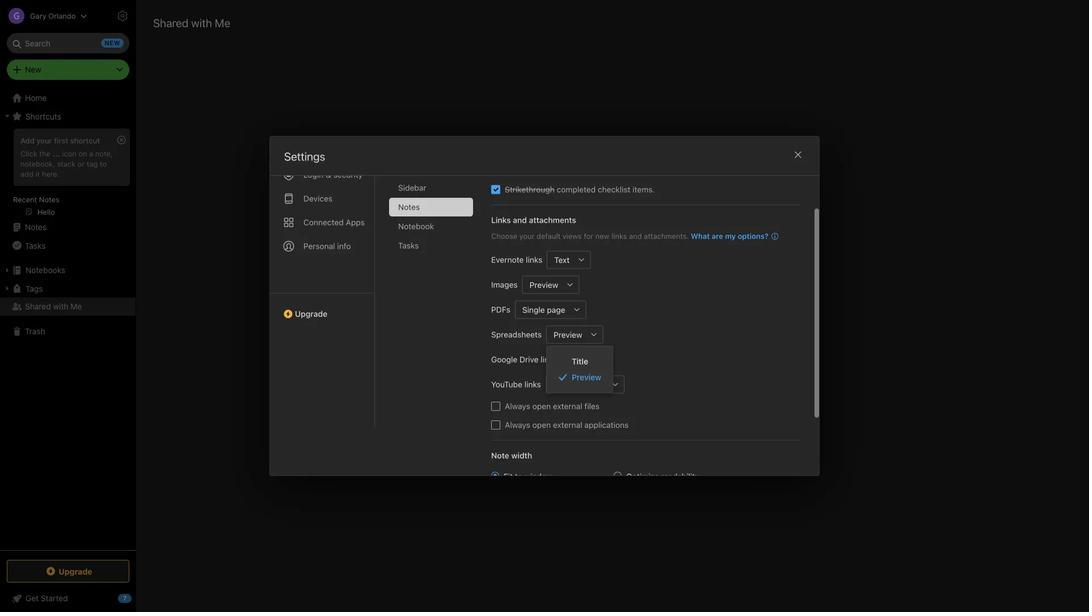 Task type: describe. For each thing, give the bounding box(es) containing it.
2 vertical spatial with
[[618, 342, 635, 353]]

youtube links
[[491, 380, 541, 389]]

login
[[304, 170, 324, 179]]

readability
[[661, 472, 699, 481]]

attachments.
[[644, 232, 689, 240]]

yet
[[643, 320, 657, 332]]

upgrade for bottom upgrade 'popup button'
[[59, 567, 92, 577]]

with inside tree
[[53, 302, 68, 311]]

0 vertical spatial shared with me
[[153, 16, 230, 29]]

home link
[[0, 89, 136, 107]]

the
[[39, 149, 50, 158]]

...
[[52, 149, 60, 158]]

default
[[537, 232, 561, 240]]

and for attachments
[[513, 215, 527, 225]]

notes inside tab
[[398, 202, 420, 212]]

preview button for images
[[522, 276, 561, 294]]

always for always open external files
[[505, 402, 530, 411]]

personal info
[[304, 241, 351, 251]]

tasks inside tab
[[398, 241, 419, 250]]

notes and notebooks shared with you will show up here.
[[497, 342, 728, 353]]

settings
[[284, 150, 325, 163]]

links left text button
[[526, 255, 542, 264]]

notes inside 'link'
[[25, 223, 47, 232]]

Choose default view option for Images field
[[522, 276, 579, 294]]

width
[[511, 451, 532, 460]]

Search text field
[[15, 33, 121, 53]]

1 horizontal spatial upgrade button
[[270, 293, 374, 323]]

up
[[694, 342, 705, 353]]

add
[[20, 170, 33, 178]]

preview link
[[547, 370, 613, 386]]

tab list for links and attachments
[[270, 128, 375, 429]]

for
[[584, 232, 593, 240]]

Select218 checkbox
[[491, 185, 500, 194]]

google
[[491, 355, 517, 364]]

security
[[333, 170, 363, 179]]

me inside tree
[[71, 302, 82, 311]]

google drive links
[[491, 355, 557, 364]]

upgrade for upgrade 'popup button' to the right
[[295, 309, 327, 319]]

external for applications
[[553, 420, 582, 430]]

option group containing fit to window
[[491, 471, 723, 543]]

or
[[78, 159, 85, 168]]

add your first shortcut
[[20, 136, 100, 145]]

shared with me inside tree
[[25, 302, 82, 311]]

devices
[[304, 194, 333, 203]]

stack
[[57, 159, 75, 168]]

always open external applications
[[505, 420, 629, 430]]

personal
[[304, 241, 335, 251]]

views
[[563, 232, 582, 240]]

notebooks link
[[0, 262, 136, 280]]

apps
[[346, 218, 365, 227]]

single
[[522, 305, 545, 314]]

0 vertical spatial shared
[[608, 320, 640, 332]]

tasks inside button
[[25, 241, 46, 250]]

on
[[79, 149, 87, 158]]

shortcuts
[[26, 112, 61, 121]]

notebooks
[[542, 342, 585, 353]]

Choose default view option for PDFs field
[[515, 301, 586, 319]]

trash
[[25, 327, 45, 336]]

links down drive
[[525, 380, 541, 389]]

evernote
[[491, 255, 524, 264]]

notebooks
[[26, 266, 65, 275]]

home
[[25, 93, 47, 103]]

nothing shared yet
[[568, 320, 657, 332]]

my
[[725, 232, 736, 240]]

1 vertical spatial shared
[[588, 342, 616, 353]]

text button
[[547, 251, 573, 269]]

applications
[[585, 420, 629, 430]]

preview for spreadsheets
[[554, 330, 582, 339]]

here. inside the shared with me element
[[707, 342, 728, 353]]

Always open external applications checkbox
[[491, 421, 500, 430]]

expand notebooks image
[[3, 266, 12, 275]]

Choose default view option for Spreadsheets field
[[546, 326, 603, 344]]

settings image
[[116, 9, 129, 23]]

preview button for spreadsheets
[[546, 326, 585, 344]]

0 vertical spatial shared
[[153, 16, 189, 29]]

title link
[[547, 353, 613, 370]]

icon
[[62, 149, 77, 158]]

options?
[[738, 232, 769, 240]]

attachments
[[529, 215, 576, 225]]

notes tab
[[389, 198, 473, 216]]

shortcuts button
[[0, 107, 136, 125]]

will
[[655, 342, 668, 353]]

new
[[25, 65, 41, 74]]

title
[[572, 357, 588, 366]]

single page button
[[515, 301, 568, 319]]

spreadsheets
[[491, 330, 542, 339]]

tasks button
[[0, 237, 136, 255]]

fit
[[504, 472, 513, 481]]

login & security
[[304, 170, 363, 179]]

icon on a note, notebook, stack or tag to add it here.
[[20, 149, 113, 178]]

connected
[[304, 218, 344, 227]]

window
[[525, 472, 552, 481]]

tree containing home
[[0, 89, 136, 550]]

open for always open external files
[[533, 402, 551, 411]]

notebook,
[[20, 159, 55, 168]]

note,
[[95, 149, 113, 158]]

are
[[712, 232, 723, 240]]

links and attachments
[[491, 215, 576, 225]]

&
[[326, 170, 331, 179]]

pdfs
[[491, 305, 510, 314]]

shortcut
[[70, 136, 100, 145]]

recent notes
[[13, 195, 59, 204]]

always open external files
[[505, 402, 600, 411]]

tag
[[87, 159, 98, 168]]

show
[[670, 342, 692, 353]]

choose
[[491, 232, 517, 240]]



Task type: locate. For each thing, give the bounding box(es) containing it.
1 vertical spatial open
[[533, 420, 551, 430]]

tasks tab
[[389, 236, 473, 255]]

your for first
[[36, 136, 52, 145]]

preview button down "page"
[[546, 326, 585, 344]]

0 vertical spatial to
[[100, 159, 107, 168]]

shared up notes and notebooks shared with you will show up here.
[[608, 320, 640, 332]]

shared with me element
[[136, 0, 1089, 613]]

0 horizontal spatial tab list
[[270, 128, 375, 429]]

1 vertical spatial shared with me
[[25, 302, 82, 311]]

your up 'the'
[[36, 136, 52, 145]]

notes inside the shared with me element
[[497, 342, 522, 353]]

0 vertical spatial open
[[533, 402, 551, 411]]

0 vertical spatial preview button
[[522, 276, 561, 294]]

open for always open external applications
[[533, 420, 551, 430]]

tasks
[[398, 241, 419, 250], [25, 241, 46, 250]]

1 horizontal spatial shared with me
[[153, 16, 230, 29]]

links
[[491, 215, 511, 225]]

always
[[505, 402, 530, 411], [505, 420, 530, 430]]

shared inside tree
[[25, 302, 51, 311]]

2 always from the top
[[505, 420, 530, 430]]

0 horizontal spatial shared with me
[[25, 302, 82, 311]]

preview
[[530, 280, 558, 289], [554, 330, 582, 339], [572, 373, 601, 382]]

0 vertical spatial here.
[[42, 170, 59, 178]]

dropdown list menu
[[547, 353, 613, 386]]

shared right settings image
[[153, 16, 189, 29]]

2 tasks from the left
[[25, 241, 46, 250]]

note width
[[491, 451, 532, 460]]

your for default
[[519, 232, 535, 240]]

checklist
[[598, 185, 631, 194]]

completed
[[557, 185, 596, 194]]

close image
[[791, 148, 805, 162]]

add
[[20, 136, 34, 145]]

and inside the shared with me element
[[524, 342, 539, 353]]

tags button
[[0, 280, 136, 298]]

click
[[20, 149, 37, 158]]

single page
[[522, 305, 565, 314]]

1 horizontal spatial upgrade
[[295, 309, 327, 319]]

0 horizontal spatial here.
[[42, 170, 59, 178]]

what are my options?
[[691, 232, 769, 240]]

text
[[554, 255, 570, 265]]

preview for images
[[530, 280, 558, 289]]

notes right "recent"
[[39, 195, 59, 204]]

shared
[[608, 320, 640, 332], [588, 342, 616, 353]]

evernote links
[[491, 255, 542, 264]]

always right always open external files option on the left bottom of page
[[505, 402, 530, 411]]

info
[[337, 241, 351, 251]]

1 open from the top
[[533, 402, 551, 411]]

0 horizontal spatial tasks
[[25, 241, 46, 250]]

to down note,
[[100, 159, 107, 168]]

1 vertical spatial and
[[629, 232, 642, 240]]

0 vertical spatial upgrade
[[295, 309, 327, 319]]

to right fit at the left bottom of page
[[515, 472, 522, 481]]

trash link
[[0, 323, 136, 341]]

group containing add your first shortcut
[[0, 125, 136, 223]]

0 horizontal spatial shared
[[25, 302, 51, 311]]

tags
[[26, 284, 43, 293]]

a
[[89, 149, 93, 158]]

youtube
[[491, 380, 522, 389]]

note
[[491, 451, 509, 460]]

shared down tags
[[25, 302, 51, 311]]

optimize readability
[[626, 472, 699, 481]]

notes down sidebar
[[398, 202, 420, 212]]

0 vertical spatial and
[[513, 215, 527, 225]]

expand tags image
[[3, 284, 12, 293]]

1 vertical spatial preview button
[[546, 326, 585, 344]]

tab list for choose your default views for new links and attachments.
[[389, 140, 482, 429]]

1 horizontal spatial tasks
[[398, 241, 419, 250]]

strikethrough
[[505, 185, 555, 194]]

1 vertical spatial your
[[519, 232, 535, 240]]

here. inside the icon on a note, notebook, stack or tag to add it here.
[[42, 170, 59, 178]]

it
[[35, 170, 40, 178]]

and
[[513, 215, 527, 225], [629, 232, 642, 240], [524, 342, 539, 353]]

2 horizontal spatial with
[[618, 342, 635, 353]]

recent
[[13, 195, 37, 204]]

click the ...
[[20, 149, 60, 158]]

2 external from the top
[[553, 420, 582, 430]]

choose your default views for new links and attachments.
[[491, 232, 689, 240]]

0 horizontal spatial to
[[100, 159, 107, 168]]

and right links in the top left of the page
[[513, 215, 527, 225]]

0 horizontal spatial with
[[53, 302, 68, 311]]

open down always open external files
[[533, 420, 551, 430]]

external down always open external files
[[553, 420, 582, 430]]

1 horizontal spatial your
[[519, 232, 535, 240]]

your
[[36, 136, 52, 145], [519, 232, 535, 240]]

0 vertical spatial upgrade button
[[270, 293, 374, 323]]

tree
[[0, 89, 136, 550]]

2 vertical spatial preview
[[572, 373, 601, 382]]

0 vertical spatial me
[[215, 16, 230, 29]]

here. right up
[[707, 342, 728, 353]]

here. right it
[[42, 170, 59, 178]]

and left attachments.
[[629, 232, 642, 240]]

external up always open external applications
[[553, 402, 582, 411]]

1 vertical spatial shared
[[25, 302, 51, 311]]

1 horizontal spatial tab list
[[389, 140, 482, 429]]

notes
[[39, 195, 59, 204], [398, 202, 420, 212], [25, 223, 47, 232], [497, 342, 522, 353]]

notebook tab
[[389, 217, 473, 236]]

notes up google
[[497, 342, 522, 353]]

shared
[[153, 16, 189, 29], [25, 302, 51, 311]]

1 vertical spatial always
[[505, 420, 530, 430]]

always for always open external applications
[[505, 420, 530, 430]]

0 horizontal spatial upgrade button
[[7, 561, 129, 583]]

0 horizontal spatial me
[[71, 302, 82, 311]]

Always open external files checkbox
[[491, 402, 500, 411]]

1 horizontal spatial here.
[[707, 342, 728, 353]]

new button
[[7, 60, 129, 80]]

0 vertical spatial external
[[553, 402, 582, 411]]

open up always open external applications
[[533, 402, 551, 411]]

shared with me link
[[0, 298, 136, 316]]

links right new
[[612, 232, 627, 240]]

tab list containing sidebar
[[389, 140, 482, 429]]

optimize
[[626, 472, 659, 481]]

new
[[595, 232, 610, 240]]

and for notebooks
[[524, 342, 539, 353]]

me
[[215, 16, 230, 29], [71, 302, 82, 311]]

page
[[547, 305, 565, 314]]

preview inside dropdown list menu
[[572, 373, 601, 382]]

preview button up single page "button"
[[522, 276, 561, 294]]

tasks down notebook at the top left
[[398, 241, 419, 250]]

1 horizontal spatial shared
[[153, 16, 189, 29]]

preview inside choose default view option for spreadsheets "field"
[[554, 330, 582, 339]]

you
[[638, 342, 652, 353]]

1 vertical spatial with
[[53, 302, 68, 311]]

option group
[[491, 471, 723, 543]]

notes link
[[0, 218, 136, 237]]

upgrade inside tab list
[[295, 309, 327, 319]]

first
[[54, 136, 68, 145]]

1 external from the top
[[553, 402, 582, 411]]

0 vertical spatial always
[[505, 402, 530, 411]]

preview up single page
[[530, 280, 558, 289]]

drive
[[520, 355, 539, 364]]

1 horizontal spatial to
[[515, 472, 522, 481]]

your down links and attachments
[[519, 232, 535, 240]]

upgrade button
[[270, 293, 374, 323], [7, 561, 129, 583]]

tasks up notebooks
[[25, 241, 46, 250]]

0 vertical spatial your
[[36, 136, 52, 145]]

notebook
[[398, 222, 434, 231]]

what
[[691, 232, 710, 240]]

strikethrough completed checklist items.
[[505, 185, 655, 194]]

1 vertical spatial upgrade
[[59, 567, 92, 577]]

2 open from the top
[[533, 420, 551, 430]]

upgrade
[[295, 309, 327, 319], [59, 567, 92, 577]]

connected apps
[[304, 218, 365, 227]]

external
[[553, 402, 582, 411], [553, 420, 582, 430]]

None search field
[[15, 33, 121, 53]]

notes inside group
[[39, 195, 59, 204]]

1 vertical spatial upgrade button
[[7, 561, 129, 583]]

tab list
[[270, 128, 375, 429], [389, 140, 482, 429]]

nothing
[[568, 320, 605, 332]]

2 vertical spatial and
[[524, 342, 539, 353]]

open
[[533, 402, 551, 411], [533, 420, 551, 430]]

Choose default view option for YouTube links field
[[546, 376, 625, 394]]

1 vertical spatial preview
[[554, 330, 582, 339]]

files
[[585, 402, 600, 411]]

notes down recent notes
[[25, 223, 47, 232]]

tab list containing login & security
[[270, 128, 375, 429]]

shared down nothing shared yet
[[588, 342, 616, 353]]

0 vertical spatial with
[[191, 16, 212, 29]]

images
[[491, 280, 518, 289]]

here.
[[42, 170, 59, 178], [707, 342, 728, 353]]

shared with me
[[153, 16, 230, 29], [25, 302, 82, 311]]

group
[[0, 125, 136, 223]]

sidebar
[[398, 183, 426, 192]]

1 vertical spatial me
[[71, 302, 82, 311]]

preview down title
[[572, 373, 601, 382]]

and up drive
[[524, 342, 539, 353]]

to inside option group
[[515, 472, 522, 481]]

Choose default view option for Evernote links field
[[547, 251, 591, 269]]

1 vertical spatial here.
[[707, 342, 728, 353]]

links
[[612, 232, 627, 240], [526, 255, 542, 264], [541, 355, 557, 364], [525, 380, 541, 389]]

1 always from the top
[[505, 402, 530, 411]]

external for files
[[553, 402, 582, 411]]

1 vertical spatial to
[[515, 472, 522, 481]]

always right always open external applications checkbox
[[505, 420, 530, 430]]

fit to window
[[504, 472, 552, 481]]

preview up notebooks
[[554, 330, 582, 339]]

1 horizontal spatial with
[[191, 16, 212, 29]]

0 horizontal spatial upgrade
[[59, 567, 92, 577]]

your inside group
[[36, 136, 52, 145]]

to inside the icon on a note, notebook, stack or tag to add it here.
[[100, 159, 107, 168]]

preview inside choose default view option for images field
[[530, 280, 558, 289]]

with
[[191, 16, 212, 29], [53, 302, 68, 311], [618, 342, 635, 353]]

1 tasks from the left
[[398, 241, 419, 250]]

0 vertical spatial preview
[[530, 280, 558, 289]]

0 horizontal spatial your
[[36, 136, 52, 145]]

links down notebooks
[[541, 355, 557, 364]]

1 vertical spatial external
[[553, 420, 582, 430]]

1 horizontal spatial me
[[215, 16, 230, 29]]

sidebar tab
[[389, 178, 473, 197]]



Task type: vqa. For each thing, say whether or not it's contained in the screenshot.
Tasks to the left
yes



